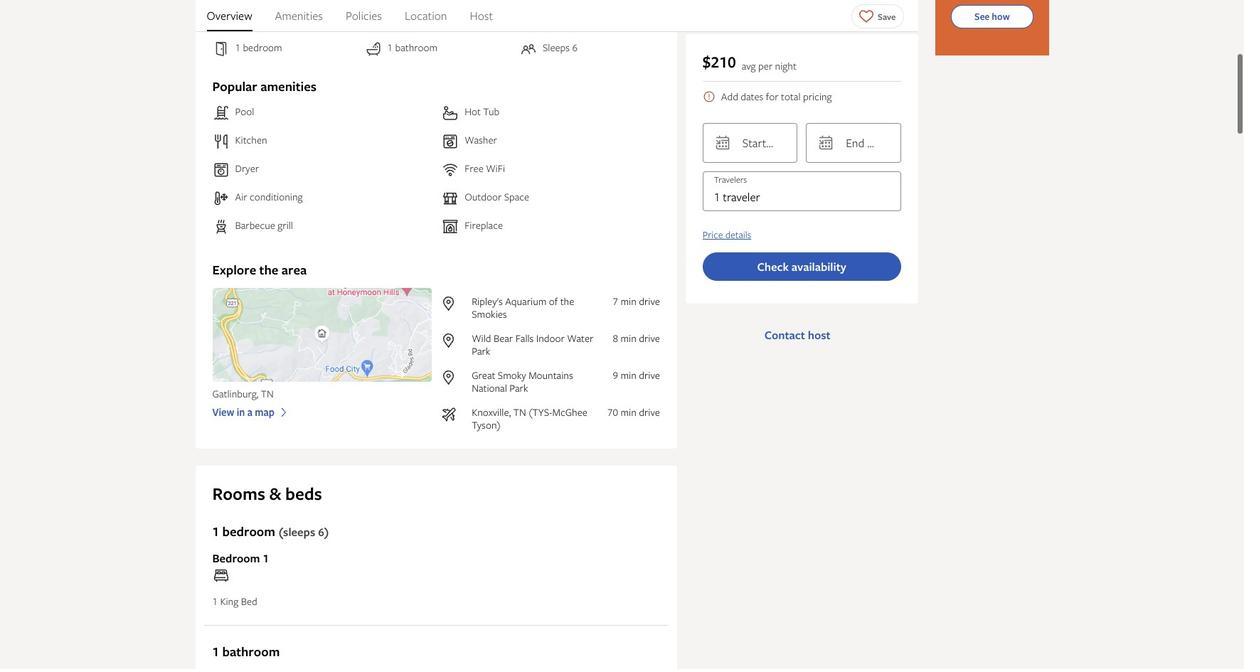 Task type: vqa. For each thing, say whether or not it's contained in the screenshot.
Recently viewed region
no



Task type: locate. For each thing, give the bounding box(es) containing it.
(tys-
[[529, 406, 552, 419]]

tn inside knoxville, tn (tys-mcghee tyson)
[[513, 406, 526, 419]]

outdoor space
[[465, 190, 529, 204]]

washer
[[465, 133, 497, 147]]

drive right "70"
[[639, 406, 660, 419]]

kitchen
[[235, 133, 267, 147]]

1 vertical spatial park
[[510, 381, 528, 395]]

ripley's aquarium of the smokies
[[472, 295, 574, 321]]

overview link
[[207, 0, 252, 31]]

0 vertical spatial the
[[259, 261, 278, 279]]

hot
[[465, 105, 481, 118]]

2 popular location image from the top
[[440, 332, 466, 349]]

aquarium
[[505, 295, 547, 308]]

drive right 8
[[639, 332, 660, 345]]

price
[[703, 228, 723, 241]]

amenities
[[261, 78, 317, 95]]

bathroom down bed at bottom
[[222, 643, 280, 661]]

0 vertical spatial 1 bathroom
[[387, 41, 438, 54]]

kitchen list item
[[212, 133, 431, 150]]

hot tub
[[465, 105, 500, 118]]

4 drive from the top
[[639, 406, 660, 419]]

0 vertical spatial bathroom
[[395, 41, 438, 54]]

map image
[[212, 288, 432, 382]]

pricing
[[803, 90, 832, 103]]

1 horizontal spatial park
[[510, 381, 528, 395]]

avg
[[742, 59, 756, 73]]

0 horizontal spatial bathroom
[[222, 643, 280, 661]]

9 min drive
[[613, 369, 660, 382]]

rooms & beds
[[212, 482, 322, 506]]

view in a map
[[212, 406, 275, 419]]

0 vertical spatial park
[[472, 344, 490, 358]]

sleeps 6
[[543, 41, 578, 54]]

host
[[470, 8, 493, 23]]

popular location image for wild
[[440, 332, 466, 349]]

3 drive from the top
[[639, 369, 660, 382]]

wild
[[472, 332, 491, 345]]

0 vertical spatial list
[[195, 0, 918, 31]]

popular location image
[[440, 295, 466, 312], [440, 332, 466, 349]]

1 vertical spatial tn
[[513, 406, 526, 419]]

explore
[[212, 261, 256, 279]]

drive for 7 min drive
[[639, 295, 660, 308]]

min right 9
[[621, 369, 637, 382]]

3 min from the top
[[621, 369, 637, 382]]

drive right the 7
[[639, 295, 660, 308]]

park
[[472, 344, 490, 358], [510, 381, 528, 395]]

popular location image
[[440, 369, 466, 386]]

free wifi list item
[[442, 162, 660, 179]]

9
[[613, 369, 618, 382]]

list containing overview
[[195, 0, 918, 31]]

8
[[613, 332, 618, 345]]

min right the 7
[[621, 295, 637, 308]]

king
[[220, 595, 238, 608]]

8 min drive
[[613, 332, 660, 345]]

sleeps
[[543, 41, 570, 54]]

list
[[195, 0, 918, 31], [440, 295, 660, 432]]

air
[[235, 190, 247, 204]]

1 bathroom down location link
[[387, 41, 438, 54]]

0 vertical spatial popular location image
[[440, 295, 466, 312]]

1 horizontal spatial 1 bathroom
[[387, 41, 438, 54]]

space
[[504, 190, 529, 204]]

availability
[[792, 259, 847, 275]]

bathroom down location link
[[395, 41, 438, 54]]

1 vertical spatial 1 bathroom
[[212, 643, 280, 661]]

6)
[[318, 524, 329, 540]]

of
[[549, 295, 558, 308]]

min right "70"
[[621, 406, 637, 419]]

1 popular location image from the top
[[440, 295, 466, 312]]

1 vertical spatial popular location image
[[440, 332, 466, 349]]

amenities
[[275, 8, 323, 23]]

rooms
[[212, 482, 265, 506]]

0 horizontal spatial park
[[472, 344, 490, 358]]

min right 8
[[621, 332, 637, 345]]

free wifi
[[465, 162, 505, 175]]

1 horizontal spatial bathroom
[[395, 41, 438, 54]]

great smoky mountains national park
[[472, 369, 573, 395]]

1 traveler button
[[703, 171, 901, 211]]

price details button
[[703, 228, 751, 241]]

1 vertical spatial the
[[560, 295, 574, 308]]

1 horizontal spatial tn
[[513, 406, 526, 419]]

0 vertical spatial bedroom
[[243, 41, 282, 54]]

2 drive from the top
[[639, 332, 660, 345]]

bedroom
[[212, 551, 260, 566]]

popular amenities
[[212, 78, 317, 95]]

4 min from the top
[[621, 406, 637, 419]]

the
[[259, 261, 278, 279], [560, 295, 574, 308]]

popular location image left ripley's
[[440, 295, 466, 312]]

outdoor space list item
[[442, 190, 660, 207]]

70
[[608, 406, 618, 419]]

tn up map
[[261, 387, 274, 401]]

0 horizontal spatial the
[[259, 261, 278, 279]]

price details check availability
[[703, 228, 847, 275]]

1 drive from the top
[[639, 295, 660, 308]]

park right national
[[510, 381, 528, 395]]

dryer list item
[[212, 162, 431, 179]]

bedroom up bedroom 1
[[222, 523, 275, 541]]

tn left (tys-
[[513, 406, 526, 419]]

the left area
[[259, 261, 278, 279]]

drive
[[639, 295, 660, 308], [639, 332, 660, 345], [639, 369, 660, 382], [639, 406, 660, 419]]

0 horizontal spatial 1 bathroom
[[212, 643, 280, 661]]

park inside wild bear falls indoor water park
[[472, 344, 490, 358]]

1 min from the top
[[621, 295, 637, 308]]

1 horizontal spatial the
[[560, 295, 574, 308]]

0 vertical spatial tn
[[261, 387, 274, 401]]

0 horizontal spatial tn
[[261, 387, 274, 401]]

bed
[[241, 595, 257, 608]]

bedroom
[[243, 41, 282, 54], [222, 523, 275, 541]]

2 min from the top
[[621, 332, 637, 345]]

list containing ripley's aquarium of the smokies
[[440, 295, 660, 432]]

drive right 9
[[639, 369, 660, 382]]

drive for 8 min drive
[[639, 332, 660, 345]]

medium image
[[277, 406, 290, 419]]

popular location image for ripley's
[[440, 295, 466, 312]]

falls
[[516, 332, 534, 345]]

1 vertical spatial bedroom
[[222, 523, 275, 541]]

1
[[235, 41, 240, 54], [387, 41, 393, 54], [714, 189, 720, 205], [212, 523, 219, 541], [263, 551, 269, 566], [212, 595, 218, 608], [212, 643, 219, 661]]

the inside ripley's aquarium of the smokies
[[560, 295, 574, 308]]

park up great
[[472, 344, 490, 358]]

smokies
[[472, 307, 507, 321]]

add dates for total pricing
[[721, 90, 832, 103]]

medium image
[[300, 2, 312, 15]]

1 bathroom down bed at bottom
[[212, 643, 280, 661]]

park inside "great smoky mountains national park"
[[510, 381, 528, 395]]

free
[[465, 162, 484, 175]]

1 vertical spatial list
[[440, 295, 660, 432]]

location
[[405, 8, 447, 23]]

bathroom
[[395, 41, 438, 54], [222, 643, 280, 661]]

tn
[[261, 387, 274, 401], [513, 406, 526, 419]]

popular location image left wild
[[440, 332, 466, 349]]

7 min drive
[[613, 295, 660, 308]]

pool list item
[[212, 105, 431, 122]]

the right of
[[560, 295, 574, 308]]

bedroom up popular amenities
[[243, 41, 282, 54]]



Task type: describe. For each thing, give the bounding box(es) containing it.
min for 7
[[621, 295, 637, 308]]

tub
[[483, 105, 500, 118]]

air conditioning
[[235, 190, 303, 204]]

view in a map button
[[212, 401, 432, 419]]

policies link
[[346, 0, 382, 31]]

view
[[212, 406, 234, 419]]

host
[[808, 327, 831, 343]]

6
[[572, 41, 578, 54]]

night
[[775, 59, 797, 73]]

1 bedroom (sleeps 6)
[[212, 523, 329, 541]]

washer list item
[[442, 133, 660, 150]]

contact
[[765, 327, 805, 343]]

70 min drive
[[608, 406, 660, 419]]

traveler
[[723, 189, 760, 205]]

bedroom for 1 bedroom (sleeps 6)
[[222, 523, 275, 541]]

1 inside button
[[714, 189, 720, 205]]

water
[[567, 332, 594, 345]]

location link
[[405, 0, 447, 31]]

dryer
[[235, 162, 259, 175]]

min for 9
[[621, 369, 637, 382]]

check availability button
[[703, 253, 901, 281]]

save
[[878, 10, 896, 22]]

barbecue
[[235, 219, 275, 232]]

tn for gatlinburg,
[[261, 387, 274, 401]]

add
[[721, 90, 738, 103]]

fireplace list item
[[442, 218, 660, 236]]

mcghee
[[552, 406, 587, 419]]

grill
[[278, 219, 293, 232]]

barbecue grill
[[235, 219, 293, 232]]

wifi
[[486, 162, 505, 175]]

outdoor
[[465, 190, 502, 204]]

barbecue grill list item
[[212, 218, 431, 236]]

airport image
[[440, 406, 466, 423]]

&
[[269, 482, 281, 506]]

policies
[[346, 8, 382, 23]]

beds
[[285, 482, 322, 506]]

a
[[247, 406, 253, 419]]

(sleeps
[[278, 524, 315, 540]]

min for 8
[[621, 332, 637, 345]]

$210
[[703, 51, 736, 73]]

knoxville,
[[472, 406, 511, 419]]

per
[[758, 59, 773, 73]]

check
[[757, 259, 789, 275]]

contact host link
[[753, 321, 842, 349]]

popular
[[212, 78, 257, 95]]

for
[[766, 90, 779, 103]]

bedroom for 1 bedroom
[[243, 41, 282, 54]]

overview
[[207, 8, 252, 23]]

national
[[472, 381, 507, 395]]

pool
[[235, 105, 254, 118]]

gatlinburg, tn
[[212, 387, 274, 401]]

great
[[472, 369, 495, 382]]

tn for knoxville,
[[513, 406, 526, 419]]

1 king bed
[[212, 595, 257, 608]]

mountains
[[529, 369, 573, 382]]

wild bear falls indoor water park
[[472, 332, 594, 358]]

explore the area
[[212, 261, 307, 279]]

contact host
[[765, 327, 831, 343]]

area
[[282, 261, 307, 279]]

in
[[237, 406, 245, 419]]

indoor
[[536, 332, 565, 345]]

1 traveler
[[714, 189, 760, 205]]

hot tub list item
[[442, 105, 660, 122]]

smoky
[[498, 369, 526, 382]]

knoxville, tn (tys-mcghee tyson)
[[472, 406, 587, 432]]

1 bedroom
[[235, 41, 282, 54]]

drive for 9 min drive
[[639, 369, 660, 382]]

dates
[[741, 90, 764, 103]]

details
[[725, 228, 751, 241]]

bedroom 1
[[212, 551, 269, 566]]

fireplace
[[465, 219, 503, 232]]

min for 70
[[621, 406, 637, 419]]

map
[[255, 406, 275, 419]]

save button
[[852, 4, 904, 28]]

gatlinburg,
[[212, 387, 259, 401]]

bear
[[494, 332, 513, 345]]

tyson)
[[472, 418, 501, 432]]

amenities link
[[275, 0, 323, 31]]

total
[[781, 90, 801, 103]]

small image
[[703, 90, 716, 103]]

1 vertical spatial bathroom
[[222, 643, 280, 661]]

drive for 70 min drive
[[639, 406, 660, 419]]

$210 avg per night
[[703, 51, 797, 73]]

7
[[613, 295, 618, 308]]

air conditioning list item
[[212, 190, 431, 207]]



